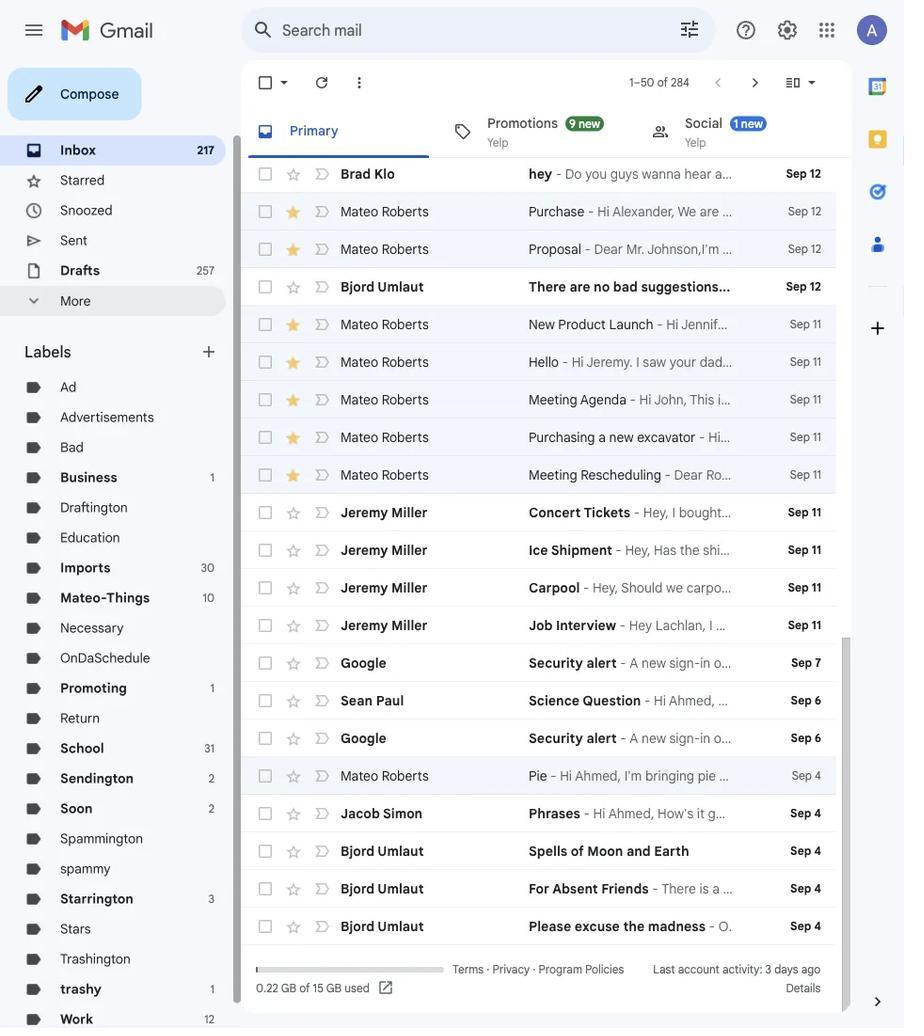 Task type: locate. For each thing, give the bounding box(es) containing it.
alert up question
[[587, 655, 617, 672]]

hi for hi ahmed, i'm bringing pie tomorrow. best, mateo
[[560, 768, 572, 785]]

sep 6 down sep 7
[[791, 694, 822, 708]]

toggle split pane mode image
[[784, 73, 803, 92]]

yelp
[[488, 136, 509, 150], [685, 136, 706, 150]]

0 horizontal spatial of
[[300, 982, 310, 996]]

8 mateo roberts from the top
[[341, 768, 429, 785]]

hi
[[560, 768, 572, 785], [594, 806, 606, 822]]

3 inside last account activity: 3 days ago details
[[766, 963, 772, 977]]

starred
[[60, 172, 105, 189]]

sendington
[[60, 771, 134, 787]]

ahmed,
[[575, 768, 621, 785], [609, 806, 655, 822]]

jeremy for concert tickets -
[[341, 505, 388, 521]]

1 up 31
[[210, 682, 215, 696]]

2 yelp from the left
[[685, 136, 706, 150]]

3
[[209, 893, 215, 907], [766, 963, 772, 977]]

1 horizontal spatial ·
[[533, 963, 536, 977]]

0 horizontal spatial new
[[579, 117, 601, 131]]

4 umlaut from the top
[[378, 919, 424, 935]]

1 6 from the top
[[815, 694, 822, 708]]

things
[[107, 590, 150, 607]]

pie
[[529, 768, 547, 785]]

1 roberts from the top
[[382, 203, 429, 220]]

necessary
[[60, 620, 124, 637]]

row
[[241, 155, 862, 193], [241, 193, 837, 231], [241, 231, 837, 268], [241, 268, 837, 306], [241, 306, 837, 344], [241, 344, 837, 381], [241, 381, 837, 419], [241, 419, 837, 457], [241, 457, 837, 494], [241, 494, 837, 532], [241, 532, 837, 569], [241, 569, 837, 607], [241, 607, 837, 645], [241, 645, 837, 682], [241, 682, 837, 720], [241, 720, 837, 758], [241, 758, 855, 795], [241, 795, 837, 833], [241, 833, 837, 871], [241, 871, 837, 908], [241, 908, 837, 946]]

- down excavator
[[665, 467, 671, 483]]

12
[[810, 167, 822, 181], [811, 205, 822, 219], [811, 242, 822, 256], [810, 280, 822, 294], [204, 1013, 215, 1027]]

promotions, 9 new messages, tab
[[439, 105, 635, 158]]

new inside social, one new message, tab
[[742, 117, 763, 131]]

0 vertical spatial 6
[[815, 694, 822, 708]]

6 for science question -
[[815, 694, 822, 708]]

sep 4 for for absent friends -
[[791, 882, 822, 897]]

21 row from the top
[[241, 908, 837, 946]]

10
[[203, 592, 215, 606]]

footer containing terms
[[241, 961, 837, 999]]

0 vertical spatial hi
[[560, 768, 572, 785]]

last account activity: 3 days ago details
[[653, 963, 821, 996]]

2 security alert - from the top
[[529, 730, 630, 747]]

do
[[565, 166, 582, 182]]

miller for ice
[[392, 542, 428, 559]]

- right phrases
[[584, 806, 590, 822]]

7 mateo roberts from the top
[[341, 467, 429, 483]]

guys
[[611, 166, 639, 182]]

new up rescheduling
[[609, 429, 634, 446]]

starred link
[[60, 172, 105, 189]]

1 vertical spatial of
[[571, 843, 584, 860]]

3 umlaut from the top
[[378, 881, 424, 897]]

1 mateo roberts from the top
[[341, 203, 429, 220]]

alert
[[587, 655, 617, 672], [587, 730, 617, 747]]

2 jeremy from the top
[[341, 542, 388, 559]]

None checkbox
[[256, 73, 275, 92], [256, 165, 275, 184], [256, 202, 275, 221], [256, 240, 275, 259], [256, 278, 275, 296], [256, 466, 275, 485], [256, 541, 275, 560], [256, 579, 275, 598], [256, 842, 275, 861], [256, 880, 275, 899], [256, 73, 275, 92], [256, 165, 275, 184], [256, 202, 275, 221], [256, 240, 275, 259], [256, 278, 275, 296], [256, 466, 275, 485], [256, 541, 275, 560], [256, 579, 275, 598], [256, 842, 275, 861], [256, 880, 275, 899]]

drafts link
[[60, 263, 100, 279]]

hi for hi ahmed, how's it going?
[[594, 806, 606, 822]]

bjord for for absent friends
[[341, 881, 375, 897]]

pie - hi ahmed, i'm bringing pie tomorrow. best, mateo
[[529, 768, 855, 785]]

2 sep 6 from the top
[[791, 732, 822, 746]]

2 bjord from the top
[[341, 843, 375, 860]]

mateo for meeting agenda -
[[341, 392, 378, 408]]

2 security from the top
[[529, 730, 583, 747]]

sean paul
[[341, 693, 404, 709]]

stars
[[60, 921, 91, 938]]

4 jeremy miller from the top
[[341, 617, 428, 634]]

roberts for meeting rescheduling -
[[382, 467, 429, 483]]

meeting down hello -
[[529, 392, 578, 408]]

0 horizontal spatial yelp
[[488, 136, 509, 150]]

4 mateo roberts from the top
[[341, 354, 429, 370]]

3 miller from the top
[[392, 580, 428, 596]]

8 roberts from the top
[[382, 768, 429, 785]]

1 vertical spatial security
[[529, 730, 583, 747]]

0 vertical spatial sep 6
[[791, 694, 822, 708]]

0 vertical spatial google
[[341, 655, 387, 672]]

mateo roberts for new product launch
[[341, 316, 429, 333]]

wanna
[[642, 166, 681, 182]]

mateo for new product launch -
[[341, 316, 378, 333]]

labels navigation
[[0, 60, 241, 1029]]

alert for sep 7
[[587, 655, 617, 672]]

starrington
[[60, 891, 133, 908]]

gb right 15
[[326, 982, 342, 996]]

alert for sep 6
[[587, 730, 617, 747]]

ahmed, left i'm
[[575, 768, 621, 785]]

5 roberts from the top
[[382, 392, 429, 408]]

1 vertical spatial meeting
[[529, 467, 578, 483]]

1 vertical spatial 3
[[766, 963, 772, 977]]

1 vertical spatial 2
[[209, 802, 215, 817]]

mateo roberts for purchasing a new excavator
[[341, 429, 429, 446]]

0 horizontal spatial hi
[[560, 768, 572, 785]]

30
[[201, 561, 215, 576]]

main content
[[241, 0, 862, 1014]]

0 vertical spatial of
[[658, 76, 668, 90]]

1 jeremy miller from the top
[[341, 505, 428, 521]]

1 security alert - from the top
[[529, 655, 630, 672]]

18 row from the top
[[241, 795, 837, 833]]

roberts
[[382, 203, 429, 220], [382, 241, 429, 257], [382, 316, 429, 333], [382, 354, 429, 370], [382, 392, 429, 408], [382, 429, 429, 446], [382, 467, 429, 483], [382, 768, 429, 785]]

product
[[558, 316, 606, 333]]

no
[[594, 279, 610, 295]]

1 umlaut from the top
[[378, 279, 424, 295]]

there are no bad suggestions...
[[529, 279, 731, 295]]

yelp inside social, one new message, tab
[[685, 136, 706, 150]]

bad
[[60, 440, 84, 456]]

1
[[630, 76, 634, 90], [734, 117, 739, 131], [210, 471, 215, 485], [210, 682, 215, 696], [210, 983, 215, 997]]

5 mateo roberts from the top
[[341, 392, 429, 408]]

1 up 30
[[210, 471, 215, 485]]

1 vertical spatial ahmed,
[[609, 806, 655, 822]]

· right terms
[[487, 963, 490, 977]]

terms · privacy · program policies
[[453, 963, 624, 977]]

ondaschedule
[[60, 650, 150, 667]]

2 vertical spatial of
[[300, 982, 310, 996]]

15 row from the top
[[241, 682, 837, 720]]

security down science
[[529, 730, 583, 747]]

3 bjord from the top
[[341, 881, 375, 897]]

2 for soon
[[209, 802, 215, 817]]

science
[[529, 693, 580, 709]]

0 vertical spatial meeting
[[529, 392, 578, 408]]

4 for for absent friends -
[[815, 882, 822, 897]]

0 vertical spatial security
[[529, 655, 583, 672]]

1 jeremy from the top
[[341, 505, 388, 521]]

the
[[623, 919, 645, 935]]

3 mateo roberts from the top
[[341, 316, 429, 333]]

imports
[[60, 560, 111, 577]]

yelp down social
[[685, 136, 706, 150]]

1 vertical spatial google
[[341, 730, 387, 747]]

0 vertical spatial ahmed,
[[575, 768, 621, 785]]

google for sep 7
[[341, 655, 387, 672]]

follow link to manage storage image
[[377, 980, 396, 999]]

1 yelp from the left
[[488, 136, 509, 150]]

0 vertical spatial 2
[[209, 772, 215, 786]]

sep 12 for klo
[[786, 167, 822, 181]]

2 horizontal spatial new
[[742, 117, 763, 131]]

soon link
[[60, 801, 93, 817]]

security for sep 6
[[529, 730, 583, 747]]

security alert -
[[529, 655, 630, 672], [529, 730, 630, 747]]

carpool -
[[529, 580, 593, 596]]

0 vertical spatial 3
[[209, 893, 215, 907]]

excavator
[[637, 429, 696, 446]]

1 security from the top
[[529, 655, 583, 672]]

217
[[197, 144, 215, 158]]

bjord for spells of moon and earth
[[341, 843, 375, 860]]

2 jeremy miller from the top
[[341, 542, 428, 559]]

new down older image
[[742, 117, 763, 131]]

mateo-things
[[60, 590, 150, 607]]

3 roberts from the top
[[382, 316, 429, 333]]

bjord umlaut for please excuse the madness
[[341, 919, 424, 935]]

footer
[[241, 961, 837, 999]]

0 vertical spatial alert
[[587, 655, 617, 672]]

2 6 from the top
[[815, 732, 822, 746]]

2 alert from the top
[[587, 730, 617, 747]]

3 bjord umlaut from the top
[[341, 881, 424, 897]]

7 roberts from the top
[[382, 467, 429, 483]]

yelp for social
[[685, 136, 706, 150]]

jeremy miller for ice shipment
[[341, 542, 428, 559]]

4 bjord from the top
[[341, 919, 375, 935]]

brad klo
[[341, 166, 395, 182]]

1 left the 50
[[630, 76, 634, 90]]

257
[[197, 264, 215, 278]]

4 roberts from the top
[[382, 354, 429, 370]]

-
[[556, 166, 562, 182], [588, 203, 594, 220], [585, 241, 591, 257], [657, 316, 663, 333], [562, 354, 569, 370], [630, 392, 636, 408], [699, 429, 705, 446], [665, 467, 671, 483], [634, 505, 640, 521], [616, 542, 622, 559], [584, 580, 590, 596], [620, 617, 626, 634], [621, 655, 627, 672], [645, 693, 651, 709], [621, 730, 627, 747], [551, 768, 557, 785], [584, 806, 590, 822], [652, 881, 659, 897], [709, 919, 715, 935]]

umlaut for please excuse the madness
[[378, 919, 424, 935]]

google down sean
[[341, 730, 387, 747]]

4 miller from the top
[[392, 617, 428, 634]]

6 row from the top
[[241, 344, 837, 381]]

3 jeremy from the top
[[341, 580, 388, 596]]

1 horizontal spatial hi
[[594, 806, 606, 822]]

6 mateo roberts from the top
[[341, 429, 429, 446]]

sep 6 up best,
[[791, 732, 822, 746]]

bjord umlaut for spells of moon and earth
[[341, 843, 424, 860]]

12 row from the top
[[241, 569, 837, 607]]

17 row from the top
[[241, 758, 855, 795]]

return
[[60, 711, 100, 727]]

ahmed, down i'm
[[609, 806, 655, 822]]

- right carpool
[[584, 580, 590, 596]]

ice
[[529, 542, 548, 559]]

None search field
[[241, 8, 716, 53]]

spammy
[[60, 861, 111, 878]]

None checkbox
[[256, 315, 275, 334], [256, 353, 275, 372], [256, 391, 275, 409], [256, 428, 275, 447], [256, 504, 275, 522], [256, 617, 275, 635], [256, 654, 275, 673], [256, 692, 275, 711], [256, 729, 275, 748], [256, 767, 275, 786], [256, 805, 275, 824], [256, 918, 275, 937], [256, 315, 275, 334], [256, 353, 275, 372], [256, 391, 275, 409], [256, 428, 275, 447], [256, 504, 275, 522], [256, 617, 275, 635], [256, 654, 275, 673], [256, 692, 275, 711], [256, 729, 275, 748], [256, 767, 275, 786], [256, 805, 275, 824], [256, 918, 275, 937]]

0.22
[[256, 982, 278, 996]]

2 mateo roberts from the top
[[341, 241, 429, 257]]

0 horizontal spatial gb
[[281, 982, 297, 996]]

0 vertical spatial a
[[820, 166, 827, 182]]

of left moon
[[571, 843, 584, 860]]

1 row from the top
[[241, 155, 862, 193]]

6 roberts from the top
[[382, 429, 429, 446]]

12 for bjord umlaut
[[810, 280, 822, 294]]

4 bjord umlaut from the top
[[341, 919, 424, 935]]

purchase -
[[529, 203, 598, 220]]

jeremy miller for job interview
[[341, 617, 428, 634]]

- left the do
[[556, 166, 562, 182]]

2 2 from the top
[[209, 802, 215, 817]]

mateo for meeting rescheduling -
[[341, 467, 378, 483]]

- right launch
[[657, 316, 663, 333]]

security alert - down science question -
[[529, 730, 630, 747]]

gb right 0.22
[[281, 982, 297, 996]]

promoting link
[[60, 681, 127, 697]]

going?
[[708, 806, 749, 822]]

mateo roberts
[[341, 203, 429, 220], [341, 241, 429, 257], [341, 316, 429, 333], [341, 354, 429, 370], [341, 392, 429, 408], [341, 429, 429, 446], [341, 467, 429, 483], [341, 768, 429, 785]]

sep 4 for please excuse the madness -
[[791, 920, 822, 934]]

of for 0.22 gb of 15 gb used
[[300, 982, 310, 996]]

· right privacy link
[[533, 963, 536, 977]]

0 horizontal spatial 3
[[209, 893, 215, 907]]

- right excavator
[[699, 429, 705, 446]]

footer inside main content
[[241, 961, 837, 999]]

alert down question
[[587, 730, 617, 747]]

tab list
[[852, 60, 905, 961], [241, 105, 852, 158]]

2 google from the top
[[341, 730, 387, 747]]

hi up moon
[[594, 806, 606, 822]]

primary tab
[[241, 105, 437, 158]]

1 left 0.22
[[210, 983, 215, 997]]

tomorrow.
[[720, 768, 780, 785]]

promotions
[[488, 115, 558, 132]]

2 horizontal spatial of
[[658, 76, 668, 90]]

social, one new message, tab
[[636, 105, 835, 158]]

1 sep 6 from the top
[[791, 694, 822, 708]]

1 vertical spatial security alert -
[[529, 730, 630, 747]]

1 vertical spatial sep 6
[[791, 732, 822, 746]]

- right pie
[[551, 768, 557, 785]]

15
[[313, 982, 324, 996]]

roberts for meeting agenda -
[[382, 392, 429, 408]]

row containing jacob simon
[[241, 795, 837, 833]]

1 vertical spatial hi
[[594, 806, 606, 822]]

0.22 gb of 15 gb used
[[256, 982, 370, 996]]

11 row from the top
[[241, 532, 837, 569]]

yelp inside promotions, 9 new messages, tab
[[488, 136, 509, 150]]

trashy
[[60, 982, 102, 998]]

new right the 9
[[579, 117, 601, 131]]

yelp down promotions
[[488, 136, 509, 150]]

- right proposal
[[585, 241, 591, 257]]

sep 4 for phrases - hi ahmed, how's it going?
[[791, 807, 822, 821]]

jacob
[[341, 806, 380, 822]]

labels heading
[[24, 343, 200, 361]]

are
[[570, 279, 591, 295]]

security alert - down job interview -
[[529, 655, 630, 672]]

1 bjord umlaut from the top
[[341, 279, 424, 295]]

google up sean
[[341, 655, 387, 672]]

1 right social
[[734, 117, 739, 131]]

2 umlaut from the top
[[378, 843, 424, 860]]

1 meeting from the top
[[529, 392, 578, 408]]

2 · from the left
[[533, 963, 536, 977]]

1 vertical spatial alert
[[587, 730, 617, 747]]

1 horizontal spatial of
[[571, 843, 584, 860]]

4 jeremy from the top
[[341, 617, 388, 634]]

2 roberts from the top
[[382, 241, 429, 257]]

purchasing
[[529, 429, 595, 446]]

support image
[[735, 19, 758, 41]]

of left 15
[[300, 982, 310, 996]]

meeting up concert
[[529, 467, 578, 483]]

roberts for pie - hi ahmed, i'm bringing pie tomorrow. best, mateo
[[382, 768, 429, 785]]

security up science
[[529, 655, 583, 672]]

10 row from the top
[[241, 494, 837, 532]]

search mail image
[[247, 13, 280, 47]]

1 google from the top
[[341, 655, 387, 672]]

it
[[697, 806, 705, 822]]

security
[[529, 655, 583, 672], [529, 730, 583, 747]]

new inside row
[[609, 429, 634, 446]]

spammy link
[[60, 861, 111, 878]]

sep 6
[[791, 694, 822, 708], [791, 732, 822, 746]]

- up i'm
[[621, 730, 627, 747]]

1 for trashy
[[210, 983, 215, 997]]

0 horizontal spatial ·
[[487, 963, 490, 977]]

tab list inside main content
[[241, 105, 852, 158]]

ahmed, for i'm
[[575, 768, 621, 785]]

concert
[[529, 505, 581, 521]]

mateo for hello -
[[341, 354, 378, 370]]

0 horizontal spatial a
[[599, 429, 606, 446]]

roberts for new product launch -
[[382, 316, 429, 333]]

tab list containing promotions
[[241, 105, 852, 158]]

Search mail text field
[[282, 21, 626, 40]]

mateo roberts for hello
[[341, 354, 429, 370]]

main menu image
[[23, 19, 45, 41]]

work link
[[60, 1012, 93, 1028]]

- right interview
[[620, 617, 626, 634]]

job interview -
[[529, 617, 629, 634]]

1 50 of 284
[[630, 76, 690, 90]]

- right agenda
[[630, 392, 636, 408]]

a right or
[[820, 166, 827, 182]]

1 horizontal spatial 3
[[766, 963, 772, 977]]

3 jeremy miller from the top
[[341, 580, 428, 596]]

- right friends
[[652, 881, 659, 897]]

social
[[685, 115, 723, 132]]

mateo roberts for meeting agenda
[[341, 392, 429, 408]]

1 miller from the top
[[392, 505, 428, 521]]

of inside row
[[571, 843, 584, 860]]

sep 11
[[790, 318, 822, 332], [790, 355, 822, 369], [790, 393, 822, 407], [790, 431, 822, 445], [790, 468, 822, 482], [788, 506, 822, 520], [788, 544, 822, 558], [788, 581, 822, 595], [788, 619, 822, 633]]

a up meeting rescheduling -
[[599, 429, 606, 446]]

hi right pie
[[560, 768, 572, 785]]

1 horizontal spatial new
[[609, 429, 634, 446]]

1 alert from the top
[[587, 655, 617, 672]]

1 horizontal spatial yelp
[[685, 136, 706, 150]]

jeremy miller for carpool
[[341, 580, 428, 596]]

2 bjord umlaut from the top
[[341, 843, 424, 860]]

1 2 from the top
[[209, 772, 215, 786]]

of right the 50
[[658, 76, 668, 90]]

joke?
[[830, 166, 862, 182]]

drafts
[[60, 263, 100, 279]]

2
[[209, 772, 215, 786], [209, 802, 215, 817]]

2 meeting from the top
[[529, 467, 578, 483]]

breaker
[[754, 166, 800, 182]]

new inside promotions, 9 new messages, tab
[[579, 117, 601, 131]]

0 vertical spatial security alert -
[[529, 655, 630, 672]]

spammington link
[[60, 831, 143, 848]]

2 miller from the top
[[392, 542, 428, 559]]

1 horizontal spatial gb
[[326, 982, 342, 996]]

1 vertical spatial 6
[[815, 732, 822, 746]]



Task type: vqa. For each thing, say whether or not it's contained in the screenshot.
1st Google from the top of the main content containing Promotions
yes



Task type: describe. For each thing, give the bounding box(es) containing it.
and
[[627, 843, 651, 860]]

hey
[[529, 166, 553, 182]]

12 inside labels navigation
[[204, 1013, 215, 1027]]

advanced search options image
[[671, 10, 709, 48]]

31
[[204, 742, 215, 756]]

draftington
[[60, 500, 128, 516]]

absent
[[553, 881, 598, 897]]

question
[[583, 693, 641, 709]]

5 row from the top
[[241, 306, 837, 344]]

business
[[60, 470, 117, 486]]

soon
[[60, 801, 93, 817]]

friends
[[602, 881, 649, 897]]

miller for job
[[392, 617, 428, 634]]

roberts for proposal -
[[382, 241, 429, 257]]

brad
[[341, 166, 371, 182]]

1 horizontal spatial a
[[820, 166, 827, 182]]

1 for promoting
[[210, 682, 215, 696]]

3 inside labels navigation
[[209, 893, 215, 907]]

4 for please excuse the madness -
[[815, 920, 822, 934]]

google for sep 6
[[341, 730, 387, 747]]

bjord umlaut for for absent friends
[[341, 881, 424, 897]]

row containing brad klo
[[241, 155, 862, 193]]

advertisements
[[60, 409, 154, 426]]

9 new
[[569, 117, 601, 131]]

rescheduling
[[581, 467, 662, 483]]

9 row from the top
[[241, 457, 837, 494]]

return link
[[60, 711, 100, 727]]

an
[[715, 166, 730, 182]]

miller for carpool
[[392, 580, 428, 596]]

spells
[[529, 843, 568, 860]]

activity:
[[723, 963, 763, 977]]

security for sep 7
[[529, 655, 583, 672]]

7 row from the top
[[241, 381, 837, 419]]

excuse
[[575, 919, 620, 935]]

refresh image
[[312, 73, 331, 92]]

older image
[[746, 73, 765, 92]]

used
[[345, 982, 370, 996]]

16 row from the top
[[241, 720, 837, 758]]

1 vertical spatial a
[[599, 429, 606, 446]]

9
[[569, 117, 576, 131]]

new for promotions
[[579, 117, 601, 131]]

2 for sendington
[[209, 772, 215, 786]]

jeremy for ice shipment -
[[341, 542, 388, 559]]

primary
[[290, 123, 339, 139]]

2 gb from the left
[[326, 982, 342, 996]]

mateo for proposal -
[[341, 241, 378, 257]]

trashington
[[60, 952, 131, 968]]

work
[[60, 1012, 93, 1028]]

6 for security alert -
[[815, 732, 822, 746]]

jeremy for carpool -
[[341, 580, 388, 596]]

hello -
[[529, 354, 572, 370]]

main content containing promotions
[[241, 0, 862, 1014]]

more button
[[0, 286, 226, 316]]

umlaut for for absent friends
[[378, 881, 424, 897]]

1 gb from the left
[[281, 982, 297, 996]]

gmail image
[[60, 11, 163, 49]]

4 for phrases - hi ahmed, how's it going?
[[815, 807, 822, 821]]

ago
[[802, 963, 821, 977]]

security alert - for sep 7
[[529, 655, 630, 672]]

labels
[[24, 343, 71, 361]]

spells of moon and earth
[[529, 843, 690, 860]]

- up question
[[621, 655, 627, 672]]

roberts for hello -
[[382, 354, 429, 370]]

12 for mateo roberts
[[811, 205, 822, 219]]

- right tickets
[[634, 505, 640, 521]]

school link
[[60, 741, 104, 757]]

- right question
[[645, 693, 651, 709]]

interview
[[556, 617, 617, 634]]

sean
[[341, 693, 373, 709]]

inbox link
[[60, 142, 96, 159]]

pie
[[698, 768, 716, 785]]

13 row from the top
[[241, 607, 837, 645]]

or
[[804, 166, 816, 182]]

launch
[[609, 316, 654, 333]]

mateo roberts for proposal
[[341, 241, 429, 257]]

there
[[529, 279, 566, 295]]

12 for brad klo
[[810, 167, 822, 181]]

umlaut for spells of moon and earth
[[378, 843, 424, 860]]

inbox
[[60, 142, 96, 159]]

policies
[[586, 963, 624, 977]]

mateo-
[[60, 590, 107, 607]]

bad
[[614, 279, 638, 295]]

19 row from the top
[[241, 833, 837, 871]]

how's
[[658, 806, 694, 822]]

roberts for purchasing a new excavator -
[[382, 429, 429, 446]]

snoozed
[[60, 202, 113, 219]]

advertisements link
[[60, 409, 154, 426]]

starrington link
[[60, 891, 133, 908]]

meeting for meeting rescheduling
[[529, 467, 578, 483]]

mateo roberts for meeting rescheduling
[[341, 467, 429, 483]]

trashington link
[[60, 952, 131, 968]]

row containing sean paul
[[241, 682, 837, 720]]

3 row from the top
[[241, 231, 837, 268]]

sep 6 for science question -
[[791, 694, 822, 708]]

for absent friends -
[[529, 881, 662, 897]]

bringing
[[646, 768, 695, 785]]

new for social
[[742, 117, 763, 131]]

please
[[529, 919, 572, 935]]

- right shipment
[[616, 542, 622, 559]]

ice shipment -
[[529, 542, 625, 559]]

- right hello on the right
[[562, 354, 569, 370]]

klo
[[374, 166, 395, 182]]

sep 12 for umlaut
[[786, 280, 822, 294]]

proposal -
[[529, 241, 594, 257]]

sep 12 for roberts
[[789, 205, 822, 219]]

proposal
[[529, 241, 582, 257]]

jeremy miller for concert tickets
[[341, 505, 428, 521]]

14 row from the top
[[241, 645, 837, 682]]

purchasing a new excavator -
[[529, 429, 709, 446]]

program
[[539, 963, 583, 977]]

business link
[[60, 470, 117, 486]]

jeremy for job interview -
[[341, 617, 388, 634]]

school
[[60, 741, 104, 757]]

2 row from the top
[[241, 193, 837, 231]]

security alert - for sep 6
[[529, 730, 630, 747]]

1 for business
[[210, 471, 215, 485]]

284
[[671, 76, 690, 90]]

education
[[60, 530, 120, 546]]

last
[[653, 963, 675, 977]]

20 row from the top
[[241, 871, 837, 908]]

mateo-things link
[[60, 590, 150, 607]]

job
[[529, 617, 553, 634]]

- right purchase
[[588, 203, 594, 220]]

jacob simon
[[341, 806, 423, 822]]

bjord for please excuse the madness
[[341, 919, 375, 935]]

hear
[[685, 166, 712, 182]]

miller for concert
[[392, 505, 428, 521]]

terms link
[[453, 963, 484, 977]]

account
[[678, 963, 720, 977]]

yelp for promotions
[[488, 136, 509, 150]]

best,
[[784, 768, 814, 785]]

ad link
[[60, 379, 77, 396]]

i'm
[[625, 768, 642, 785]]

more image
[[350, 73, 369, 92]]

terms
[[453, 963, 484, 977]]

you
[[586, 166, 607, 182]]

sep 6 for security alert -
[[791, 732, 822, 746]]

1 · from the left
[[487, 963, 490, 977]]

settings image
[[777, 19, 799, 41]]

trashy link
[[60, 982, 102, 998]]

earth
[[654, 843, 690, 860]]

meeting for meeting agenda
[[529, 392, 578, 408]]

- right madness
[[709, 919, 715, 935]]

mateo for purchasing a new excavator -
[[341, 429, 378, 446]]

1 inside social, one new message, tab
[[734, 117, 739, 131]]

of for 1 50 of 284
[[658, 76, 668, 90]]

privacy
[[493, 963, 530, 977]]

mateo roberts for pie
[[341, 768, 429, 785]]

4 row from the top
[[241, 268, 837, 306]]

simon
[[383, 806, 423, 822]]

bad link
[[60, 440, 84, 456]]

ondaschedule link
[[60, 650, 150, 667]]

8 row from the top
[[241, 419, 837, 457]]

mateo for pie - hi ahmed, i'm bringing pie tomorrow. best, mateo
[[341, 768, 378, 785]]

stars link
[[60, 921, 91, 938]]

ahmed, for how's
[[609, 806, 655, 822]]

sendington link
[[60, 771, 134, 787]]

1 bjord from the top
[[341, 279, 375, 295]]

education link
[[60, 530, 120, 546]]

details
[[786, 982, 821, 996]]

there are no bad suggestions... link
[[529, 278, 733, 296]]

promoting
[[60, 681, 127, 697]]



